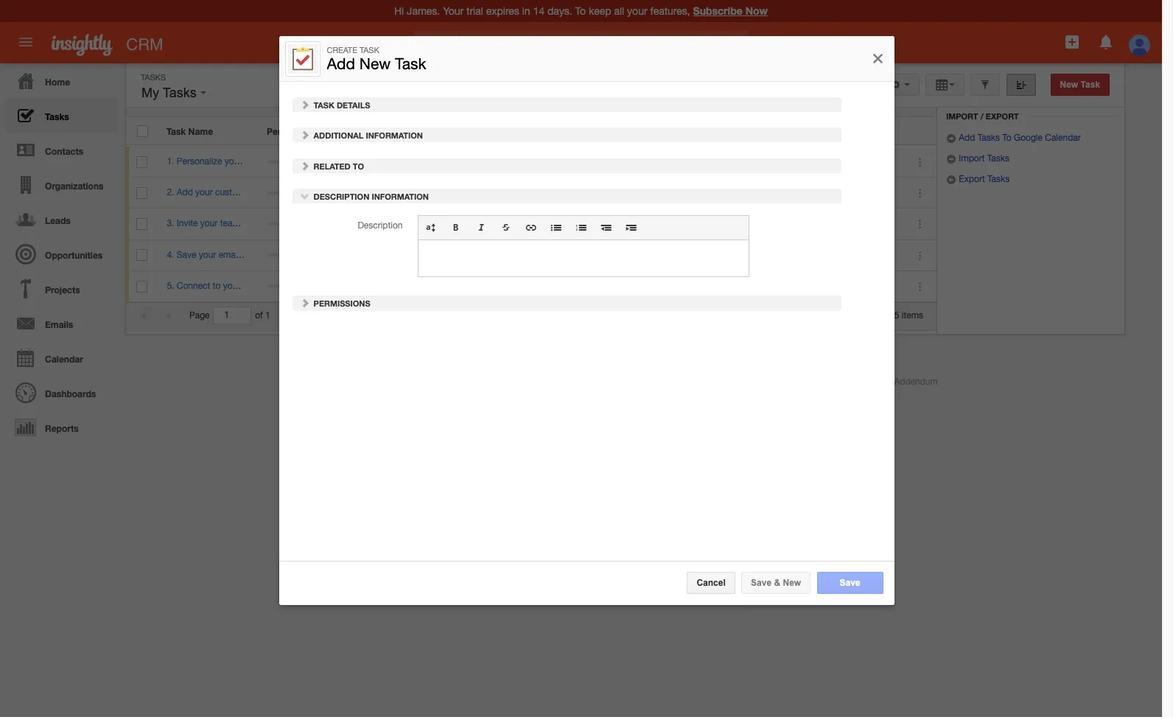 Task type: locate. For each thing, give the bounding box(es) containing it.
2 not started cell from the top
[[667, 178, 767, 209]]

row
[[126, 117, 936, 145], [126, 147, 937, 178], [126, 178, 937, 209], [126, 209, 937, 240], [126, 240, 937, 271]]

not started cell for 1. personalize your account
[[667, 147, 767, 178]]

new right show sidebar icon
[[1060, 80, 1078, 90]]

percent complete indicator responsible user
[[267, 126, 452, 137]]

1 not started cell from the top
[[667, 147, 767, 178]]

2 vertical spatial chevron right image
[[300, 297, 310, 308]]

to left google
[[1003, 133, 1012, 143]]

your for team
[[200, 218, 218, 229]]

2 chevron right image from the top
[[300, 160, 310, 170]]

toolbar
[[419, 215, 749, 240]]

of
[[255, 310, 263, 321], [885, 310, 892, 321]]

0 horizontal spatial of
[[255, 310, 263, 321]]

0 vertical spatial description
[[314, 191, 370, 201]]

navigation
[[0, 63, 118, 444]]

tasks
[[141, 73, 166, 82], [163, 85, 197, 100], [45, 111, 69, 122], [978, 133, 1000, 143], [988, 153, 1010, 164], [988, 174, 1010, 184]]

new right create
[[360, 54, 391, 72]]

1 vertical spatial calendar
[[45, 354, 83, 365]]

0 vertical spatial not
[[678, 156, 692, 167]]

peterson
[[406, 156, 442, 167], [606, 156, 642, 167], [406, 187, 442, 198], [606, 187, 642, 198], [406, 218, 442, 229], [606, 218, 642, 229], [406, 250, 442, 260]]

add new task dialog
[[279, 36, 894, 605]]

0% complete image down related
[[267, 191, 355, 194]]

new task
[[1060, 80, 1100, 90]]

1 column header from the left
[[767, 117, 792, 145]]

2 horizontal spatial add
[[959, 133, 975, 143]]

your left the account
[[225, 156, 242, 167]]

4 row from the top
[[126, 209, 937, 240]]

related
[[314, 161, 351, 170]]

2 row from the top
[[126, 147, 937, 178]]

4 following image from the top
[[874, 280, 888, 294]]

1 started from the top
[[695, 156, 724, 167]]

invite
[[177, 218, 198, 229]]

new
[[360, 54, 391, 72], [1060, 80, 1078, 90], [783, 578, 801, 588]]

new inside button
[[783, 578, 801, 588]]

close image
[[871, 50, 886, 68]]

not started cell
[[667, 147, 767, 178], [667, 178, 767, 209]]

2 following image from the top
[[874, 187, 888, 201]]

3.
[[167, 218, 174, 229]]

export
[[986, 111, 1019, 121], [959, 174, 985, 184]]

new right &
[[783, 578, 801, 588]]

3 chevron right image from the top
[[300, 297, 310, 308]]

add up task details
[[327, 54, 355, 72]]

your up 3. invite your team
[[195, 187, 213, 198]]

items
[[902, 310, 924, 321]]

1 vertical spatial started
[[695, 187, 724, 198]]

1 5 from the left
[[877, 310, 882, 321]]

1 vertical spatial import
[[959, 153, 985, 164]]

0 vertical spatial chevron right image
[[300, 99, 310, 109]]

team
[[220, 218, 240, 229]]

tasks right "my"
[[163, 85, 197, 100]]

0 vertical spatial started
[[695, 156, 724, 167]]

0% complete image for 3. invite your team
[[267, 223, 355, 226]]

not started
[[678, 156, 724, 167], [678, 187, 724, 198]]

0 horizontal spatial new
[[360, 54, 391, 72]]

1 row from the top
[[126, 117, 936, 145]]

0 vertical spatial not started
[[678, 156, 724, 167]]

3 0% complete image from the top
[[267, 223, 355, 226]]

2 vertical spatial add
[[177, 187, 193, 198]]

3. invite your team link
[[167, 218, 247, 229]]

1 vertical spatial chevron right image
[[300, 160, 310, 170]]

to inside the add new task dialog
[[353, 161, 364, 170]]

james peterson
[[378, 156, 442, 167], [578, 156, 642, 167], [378, 187, 442, 198], [578, 187, 642, 198], [378, 218, 442, 229], [578, 218, 642, 229], [378, 250, 442, 260]]

of right -
[[885, 310, 892, 321]]

your left team
[[200, 218, 218, 229]]

1 left -
[[864, 310, 869, 321]]

0% complete image inside 5. connect to your files and apps row
[[267, 285, 355, 288]]

1 0% complete image from the top
[[267, 160, 355, 163]]

permissions
[[311, 298, 370, 308]]

related to
[[311, 161, 364, 170]]

4.
[[167, 250, 174, 260]]

0 horizontal spatial to
[[353, 161, 364, 170]]

data
[[827, 377, 846, 387]]

2 not from the top
[[678, 187, 692, 198]]

chevron right image left related
[[300, 160, 310, 170]]

navigation containing home
[[0, 63, 118, 444]]

description down related to
[[314, 191, 370, 201]]

0 horizontal spatial 5
[[877, 310, 882, 321]]

cell
[[467, 147, 566, 178], [767, 147, 793, 178], [793, 147, 819, 178], [819, 147, 863, 178], [467, 178, 566, 209], [767, 178, 793, 209], [793, 178, 819, 209], [819, 178, 863, 209], [467, 209, 566, 240], [667, 209, 767, 240], [767, 209, 793, 240], [793, 209, 819, 240], [819, 209, 863, 240], [467, 240, 566, 271], [566, 240, 667, 271], [667, 240, 767, 271], [767, 240, 793, 271], [793, 240, 819, 271], [819, 240, 863, 271], [367, 271, 467, 302], [467, 271, 566, 302], [566, 271, 667, 302], [667, 271, 767, 302], [767, 271, 793, 302], [793, 271, 819, 302], [819, 271, 863, 302]]

2 vertical spatial new
[[783, 578, 801, 588]]

information for additional information
[[366, 130, 423, 140]]

0 vertical spatial add
[[327, 54, 355, 72]]

following image for 4. save your emails
[[874, 249, 888, 263]]

customers
[[215, 187, 257, 198]]

0% complete image up apps
[[267, 254, 355, 257]]

save right &
[[840, 578, 861, 588]]

press ctrl + space to group column header down 'refresh list' icon
[[862, 117, 899, 145]]

Search all data.... text field
[[458, 31, 749, 57]]

import
[[946, 111, 979, 121], [959, 153, 985, 164]]

Search this list... text field
[[669, 74, 835, 96]]

description for description
[[358, 220, 403, 230]]

1 press ctrl + space to group column header from the left
[[862, 117, 899, 145]]

1 down and
[[265, 310, 270, 321]]

1 not started from the top
[[678, 156, 724, 167]]

recycle bin link
[[946, 94, 1023, 106]]

1 horizontal spatial calendar
[[1045, 133, 1081, 143]]

export tasks link
[[946, 174, 1010, 184]]

0 horizontal spatial add
[[177, 187, 193, 198]]

your for account
[[225, 156, 242, 167]]

import left /
[[946, 111, 979, 121]]

calendar up dashboards link
[[45, 354, 83, 365]]

personalize
[[177, 156, 222, 167]]

column header
[[767, 117, 792, 145], [792, 117, 818, 145]]

chevron right image up chevron right icon
[[300, 99, 310, 109]]

information
[[366, 130, 423, 140], [372, 191, 429, 201]]

your right to
[[223, 281, 240, 291]]

0% complete image down chevron right icon
[[267, 160, 355, 163]]

not
[[678, 156, 692, 167], [678, 187, 692, 198]]

my
[[142, 85, 159, 100]]

row containing 3. invite your team
[[126, 209, 937, 240]]

0% complete image for 5. connect to your files and apps
[[267, 285, 355, 288]]

tasks my tasks
[[141, 73, 200, 100]]

0 horizontal spatial export
[[959, 174, 985, 184]]

0% complete image
[[267, 160, 355, 163], [267, 191, 355, 194], [267, 223, 355, 226], [267, 254, 355, 257], [267, 285, 355, 288]]

import for import / export
[[946, 111, 979, 121]]

4 0% complete image from the top
[[267, 254, 355, 257]]

calendar inside calendar link
[[45, 354, 83, 365]]

1 horizontal spatial save
[[751, 578, 772, 588]]

1 horizontal spatial add
[[327, 54, 355, 72]]

following image
[[874, 156, 888, 170], [874, 187, 888, 201], [874, 249, 888, 263], [874, 280, 888, 294]]

0% complete image up permissions
[[267, 285, 355, 288]]

complete
[[302, 126, 343, 137]]

due
[[500, 126, 517, 137]]

2 column header from the left
[[792, 117, 818, 145]]

create task add new task
[[327, 45, 426, 72]]

5
[[877, 310, 882, 321], [895, 310, 900, 321]]

1 horizontal spatial 1
[[864, 310, 869, 321]]

description down description information on the left
[[358, 220, 403, 230]]

0 vertical spatial import
[[946, 111, 979, 121]]

1 vertical spatial not
[[678, 187, 692, 198]]

calendar link
[[4, 341, 118, 375]]

2 horizontal spatial save
[[840, 578, 861, 588]]

1 horizontal spatial export
[[986, 111, 1019, 121]]

not started for 2. add your customers
[[678, 187, 724, 198]]

1 - 5 of 5 items
[[864, 310, 924, 321]]

5.
[[167, 281, 174, 291]]

tasks link
[[4, 98, 118, 133]]

1
[[265, 310, 270, 321], [864, 310, 869, 321]]

0 vertical spatial calendar
[[1045, 133, 1081, 143]]

processing
[[848, 377, 892, 387]]

row group
[[126, 147, 937, 302]]

description information
[[311, 191, 429, 201]]

0 vertical spatial new
[[360, 54, 391, 72]]

2 horizontal spatial new
[[1060, 80, 1078, 90]]

press ctrl + space to group column header down display: grid icon
[[899, 117, 936, 145]]

1 vertical spatial export
[[959, 174, 985, 184]]

4. save your emails
[[167, 250, 244, 260]]

chevron down image
[[300, 190, 310, 201]]

recycle
[[961, 94, 1000, 103]]

information down the responsible
[[372, 191, 429, 201]]

to right related
[[353, 161, 364, 170]]

organizations link
[[4, 167, 118, 202]]

owner
[[599, 126, 627, 137]]

2 started from the top
[[695, 187, 724, 198]]

following image inside 5. connect to your files and apps row
[[874, 280, 888, 294]]

3 row from the top
[[126, 178, 937, 209]]

additional
[[314, 130, 364, 140]]

chevron right image
[[300, 99, 310, 109], [300, 160, 310, 170], [300, 297, 310, 308]]

None checkbox
[[137, 125, 148, 137]]

export down import tasks link
[[959, 174, 985, 184]]

add
[[327, 54, 355, 72], [959, 133, 975, 143], [177, 187, 193, 198]]

started for 1. personalize your account
[[695, 156, 724, 167]]

james peterson link
[[378, 156, 442, 167], [578, 156, 642, 167], [378, 187, 442, 198], [578, 187, 642, 198], [378, 218, 442, 229], [578, 218, 642, 229], [378, 250, 442, 260]]

export tasks
[[957, 174, 1010, 184]]

opportunities
[[45, 250, 103, 261]]

5 row from the top
[[126, 240, 937, 271]]

2 not started from the top
[[678, 187, 724, 198]]

export down the bin
[[986, 111, 1019, 121]]

james
[[378, 156, 404, 167], [578, 156, 604, 167], [378, 187, 404, 198], [578, 187, 604, 198], [378, 218, 404, 229], [578, 218, 604, 229], [378, 250, 404, 260]]

1 following image from the top
[[874, 156, 888, 170]]

0 vertical spatial to
[[1003, 133, 1012, 143]]

0 horizontal spatial calendar
[[45, 354, 83, 365]]

recycle bin
[[961, 94, 1016, 103]]

my tasks button
[[138, 82, 210, 104]]

0% complete image down chevron down image
[[267, 223, 355, 226]]

import up export tasks link
[[959, 153, 985, 164]]

5. connect to your files and apps row
[[126, 271, 937, 302]]

import tasks link
[[946, 153, 1010, 164]]

description
[[314, 191, 370, 201], [358, 220, 403, 230]]

chevron right image
[[300, 129, 310, 140]]

home link
[[4, 63, 118, 98]]

0 vertical spatial information
[[366, 130, 423, 140]]

tasks up "my"
[[141, 73, 166, 82]]

all link
[[413, 31, 458, 57]]

1 horizontal spatial new
[[783, 578, 801, 588]]

save right 4.
[[177, 250, 196, 260]]

application
[[418, 215, 749, 277]]

press ctrl + space to group column header
[[862, 117, 899, 145], [899, 117, 936, 145]]

your
[[225, 156, 242, 167], [195, 187, 213, 198], [200, 218, 218, 229], [199, 250, 216, 260], [223, 281, 240, 291]]

1 vertical spatial description
[[358, 220, 403, 230]]

1 horizontal spatial 5
[[895, 310, 900, 321]]

2 5 from the left
[[895, 310, 900, 321]]

task down notifications icon
[[1081, 80, 1100, 90]]

percent
[[267, 126, 300, 137]]

additional information
[[311, 130, 423, 140]]

emails link
[[4, 306, 118, 341]]

0% complete image for 4. save your emails
[[267, 254, 355, 257]]

contacts
[[45, 146, 83, 157]]

save
[[177, 250, 196, 260], [751, 578, 772, 588], [840, 578, 861, 588]]

save & new button
[[742, 572, 811, 594]]

details
[[337, 100, 370, 109]]

calendar right google
[[1045, 133, 1081, 143]]

task left the owner on the top
[[577, 126, 596, 137]]

1 vertical spatial information
[[372, 191, 429, 201]]

5 right -
[[877, 310, 882, 321]]

of down files
[[255, 310, 263, 321]]

save left &
[[751, 578, 772, 588]]

name
[[188, 126, 213, 137]]

started
[[695, 156, 724, 167], [695, 187, 724, 198]]

2 press ctrl + space to group column header from the left
[[899, 117, 936, 145]]

5 0% complete image from the top
[[267, 285, 355, 288]]

toolbar inside application
[[419, 215, 749, 240]]

row containing 4. save your emails
[[126, 240, 937, 271]]

row containing task name
[[126, 117, 936, 145]]

1 chevron right image from the top
[[300, 99, 310, 109]]

information left user
[[366, 130, 423, 140]]

chevron right image left permissions
[[300, 297, 310, 308]]

5 left items at the right top of the page
[[895, 310, 900, 321]]

2 0% complete image from the top
[[267, 191, 355, 194]]

add right 2.
[[177, 187, 193, 198]]

1 not from the top
[[678, 156, 692, 167]]

your left the emails
[[199, 250, 216, 260]]

None checkbox
[[137, 156, 148, 168], [137, 187, 148, 199], [137, 218, 148, 230], [137, 249, 148, 261], [137, 281, 148, 292], [137, 156, 148, 168], [137, 187, 148, 199], [137, 218, 148, 230], [137, 249, 148, 261], [137, 281, 148, 292]]

3 following image from the top
[[874, 249, 888, 263]]

and
[[261, 281, 276, 291]]

date due
[[478, 126, 517, 137]]

1 vertical spatial to
[[353, 161, 364, 170]]

description for description information
[[314, 191, 370, 201]]

0 horizontal spatial save
[[177, 250, 196, 260]]

tasks down import tasks
[[988, 174, 1010, 184]]

1 vertical spatial not started
[[678, 187, 724, 198]]

add up import tasks link
[[959, 133, 975, 143]]



Task type: describe. For each thing, give the bounding box(es) containing it.
data processing addendum link
[[827, 377, 938, 387]]

task right create
[[360, 45, 379, 54]]

2.
[[167, 187, 174, 198]]

files
[[243, 281, 259, 291]]

google
[[1014, 133, 1043, 143]]

following image
[[874, 218, 888, 232]]

1. personalize your account
[[167, 156, 276, 167]]

status
[[677, 126, 704, 137]]

create
[[327, 45, 357, 54]]

add inside row
[[177, 187, 193, 198]]

not for customers
[[678, 187, 692, 198]]

cancel
[[697, 578, 726, 588]]

subscribe now link
[[693, 4, 768, 17]]

1 horizontal spatial to
[[1003, 133, 1012, 143]]

new task link
[[1051, 74, 1110, 96]]

save inside row
[[177, 250, 196, 260]]

import for import tasks
[[959, 153, 985, 164]]

your inside row
[[223, 281, 240, 291]]

add inside create task add new task
[[327, 54, 355, 72]]

dashboards
[[45, 388, 96, 399]]

dashboards link
[[4, 375, 118, 410]]

row containing 2. add your customers
[[126, 178, 937, 209]]

1 horizontal spatial of
[[885, 310, 892, 321]]

following image for 5. connect to your files and apps
[[874, 280, 888, 294]]

show sidebar image
[[1016, 80, 1026, 90]]

row group containing 1. personalize your account
[[126, 147, 937, 302]]

/
[[981, 111, 984, 121]]

not for account
[[678, 156, 692, 167]]

1. personalize your account link
[[167, 156, 284, 167]]

5. connect to your files and apps link
[[167, 281, 305, 291]]

4. save your emails link
[[167, 250, 251, 260]]

application inside the add new task dialog
[[418, 215, 749, 277]]

home
[[45, 77, 70, 88]]

import tasks
[[957, 153, 1010, 164]]

reports link
[[4, 410, 118, 444]]

leads link
[[4, 202, 118, 237]]

not started for 1. personalize your account
[[678, 156, 724, 167]]

data processing addendum
[[827, 377, 938, 387]]

row containing 1. personalize your account
[[126, 147, 937, 178]]

refresh list image
[[852, 80, 866, 90]]

subscribe
[[693, 4, 743, 17]]

projects link
[[4, 271, 118, 306]]

1.
[[167, 156, 174, 167]]

save for save button
[[840, 578, 861, 588]]

crm
[[126, 35, 163, 54]]

chevron right image for permissions
[[300, 297, 310, 308]]

cancel button
[[687, 572, 735, 594]]

0 horizontal spatial 1
[[265, 310, 270, 321]]

subscribe now
[[693, 4, 768, 17]]

5. connect to your files and apps
[[167, 281, 298, 291]]

0% complete image for 1. personalize your account
[[267, 160, 355, 163]]

2. add your customers link
[[167, 187, 264, 198]]

2. add your customers
[[167, 187, 257, 198]]

emails
[[219, 250, 244, 260]]

0 vertical spatial export
[[986, 111, 1019, 121]]

0% complete image for 2. add your customers
[[267, 191, 355, 194]]

date
[[478, 126, 497, 137]]

to
[[213, 281, 221, 291]]

chevron right image for related to
[[300, 160, 310, 170]]

your for emails
[[199, 250, 216, 260]]

&
[[774, 578, 781, 588]]

indicator
[[345, 126, 383, 137]]

add tasks to google calendar
[[957, 133, 1081, 143]]

now
[[746, 4, 768, 17]]

following image for 1. personalize your account
[[874, 156, 888, 170]]

leads
[[45, 215, 71, 226]]

1 vertical spatial add
[[959, 133, 975, 143]]

3. invite your team
[[167, 218, 240, 229]]

organizations
[[45, 181, 104, 192]]

task up complete
[[314, 100, 335, 109]]

import / export
[[946, 111, 1019, 121]]

information for description information
[[372, 191, 429, 201]]

tasks down "add tasks to google calendar" "link"
[[988, 153, 1010, 164]]

tasks up contacts 'link'
[[45, 111, 69, 122]]

new inside create task add new task
[[360, 54, 391, 72]]

save for save & new
[[751, 578, 772, 588]]

not started cell for 2. add your customers
[[667, 178, 767, 209]]

projects
[[45, 285, 80, 296]]

1 vertical spatial new
[[1060, 80, 1078, 90]]

started for 2. add your customers
[[695, 187, 724, 198]]

chevron right image for task details
[[300, 99, 310, 109]]

bin
[[1002, 94, 1016, 103]]

-
[[871, 310, 875, 321]]

notifications image
[[1097, 33, 1115, 51]]

page
[[189, 310, 210, 321]]

all
[[428, 38, 440, 50]]

task up the responsible
[[395, 54, 426, 72]]

addendum
[[894, 377, 938, 387]]

task left name
[[167, 126, 186, 137]]

save & new
[[751, 578, 801, 588]]

reports
[[45, 423, 79, 434]]

display: grid image
[[935, 80, 949, 90]]

your for customers
[[195, 187, 213, 198]]

task details
[[311, 100, 370, 109]]

responsible
[[377, 126, 429, 137]]

apps
[[278, 281, 298, 291]]

add tasks to google calendar link
[[946, 133, 1081, 143]]

emails
[[45, 319, 73, 330]]

save button
[[817, 572, 883, 594]]

of 1
[[255, 310, 270, 321]]

opportunities link
[[4, 237, 118, 271]]

tasks up import tasks
[[978, 133, 1000, 143]]

following image for 2. add your customers
[[874, 187, 888, 201]]

account
[[245, 156, 276, 167]]



Task type: vqa. For each thing, say whether or not it's contained in the screenshot.
Make My Emails Visible To Others By Default Make
no



